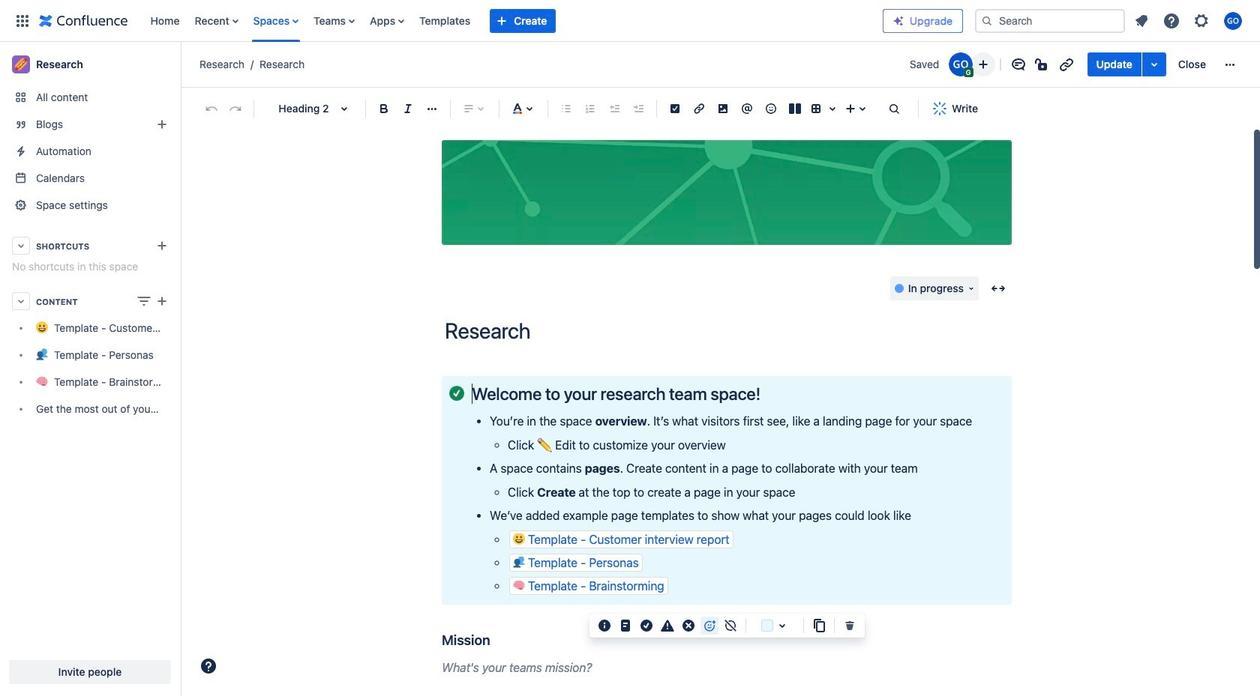 Task type: describe. For each thing, give the bounding box(es) containing it.
list for premium image
[[1128, 7, 1251, 34]]

list formating group
[[554, 97, 650, 121]]

1 horizontal spatial group
[[1087, 53, 1215, 77]]

error image
[[680, 617, 698, 635]]

warning image
[[659, 617, 677, 635]]

copy image
[[810, 617, 828, 635]]

mention @ image
[[738, 100, 756, 118]]

comment icon image
[[1009, 56, 1027, 74]]

:check_mark: image
[[449, 387, 464, 402]]

background color image
[[773, 617, 791, 635]]

table size image
[[824, 100, 842, 118]]

remove emoji image
[[722, 617, 740, 635]]

change view image
[[135, 293, 153, 311]]

Main content area, start typing to enter text. text field
[[442, 377, 1012, 697]]

layouts image
[[786, 100, 804, 118]]

search image
[[981, 15, 993, 27]]

list for the appswitcher icon
[[143, 0, 883, 42]]

find and replace image
[[885, 100, 903, 118]]

invite to edit image
[[974, 56, 992, 74]]

Give this page a title text field
[[445, 319, 1012, 344]]

table ⇧⌥t image
[[807, 100, 825, 118]]

Search field
[[975, 9, 1125, 33]]

link ⌘k image
[[690, 100, 708, 118]]

notification icon image
[[1133, 12, 1151, 30]]

bold ⌘b image
[[375, 100, 393, 118]]

adjust update settings image
[[1145, 56, 1163, 74]]



Task type: vqa. For each thing, say whether or not it's contained in the screenshot.
permissions
no



Task type: locate. For each thing, give the bounding box(es) containing it.
global element
[[9, 0, 883, 42]]

your profile and preferences image
[[1224, 12, 1242, 30]]

action item [] image
[[666, 100, 684, 118]]

remove image
[[841, 617, 859, 635]]

create image
[[153, 293, 171, 311]]

note image
[[617, 617, 635, 635]]

help icon image
[[1163, 12, 1181, 30]]

1 vertical spatial group
[[590, 617, 865, 635]]

:busts_in_silhouette: image
[[513, 557, 525, 569]]

settings icon image
[[1193, 12, 1211, 30]]

:grinning: image
[[513, 533, 525, 545], [513, 533, 525, 545]]

:busts_in_silhouette: image
[[513, 557, 525, 569]]

0 horizontal spatial group
[[590, 617, 865, 635]]

make page full-width image
[[990, 280, 1008, 298]]

1 horizontal spatial list
[[1128, 7, 1251, 34]]

list
[[143, 0, 883, 42], [1128, 7, 1251, 34]]

tree
[[6, 315, 174, 423]]

text formatting group
[[372, 97, 444, 121]]

0 horizontal spatial list
[[143, 0, 883, 42]]

emoji : image
[[762, 100, 780, 118]]

tree inside space element
[[6, 315, 174, 423]]

None search field
[[975, 9, 1125, 33]]

more formatting image
[[423, 100, 441, 118]]

:brain: image
[[513, 580, 525, 592], [513, 580, 525, 592]]

confluence image
[[39, 12, 128, 30], [39, 12, 128, 30]]

editor add emoji image
[[701, 617, 719, 635]]

add image, video, or file image
[[714, 100, 732, 118]]

appswitcher icon image
[[14, 12, 32, 30]]

group
[[1087, 53, 1215, 77], [590, 617, 865, 635]]

create a blog image
[[153, 116, 171, 134]]

0 vertical spatial group
[[1087, 53, 1215, 77]]

no restrictions image
[[1033, 56, 1051, 74]]

premium image
[[893, 15, 905, 27]]

copy link image
[[1057, 56, 1075, 74]]

more image
[[1221, 56, 1239, 74]]

success image
[[638, 617, 656, 635]]

add shortcut image
[[153, 237, 171, 255]]

collapse sidebar image
[[164, 50, 197, 80]]

italic ⌘i image
[[399, 100, 417, 118]]

banner
[[0, 0, 1260, 42]]

space element
[[0, 42, 180, 697]]

info image
[[596, 617, 614, 635]]



